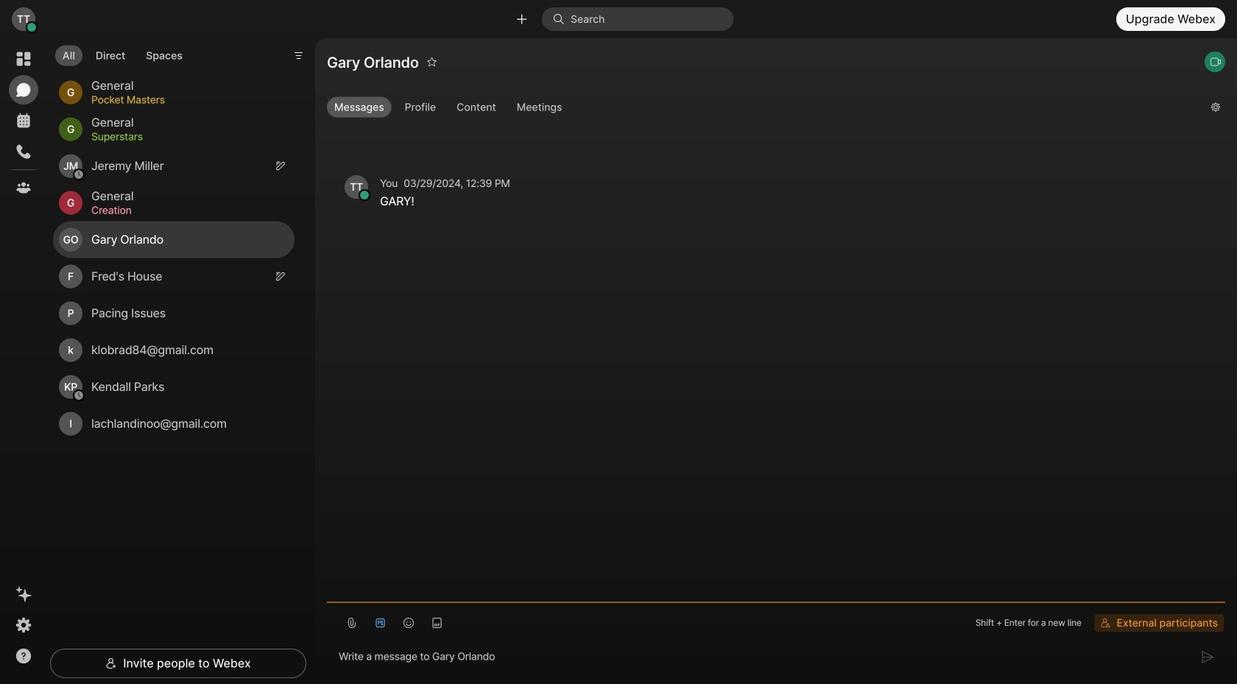 Task type: vqa. For each thing, say whether or not it's contained in the screenshot.
WEBEX tab list
yes



Task type: describe. For each thing, give the bounding box(es) containing it.
you have a draft message image
[[276, 272, 286, 282]]

kendall parks list item
[[53, 369, 295, 406]]

pacing issues list item
[[53, 295, 295, 332]]

message composer toolbar element
[[327, 603, 1226, 637]]

klobrad84@gmail.com list item
[[53, 332, 295, 369]]

webex tab list
[[9, 44, 38, 203]]

superstars element
[[91, 129, 277, 145]]

fred's house, you have a draft message list item
[[53, 258, 295, 295]]

2 general list item from the top
[[53, 111, 295, 148]]

jeremy miller, you have a draft message list item
[[53, 148, 295, 185]]



Task type: locate. For each thing, give the bounding box(es) containing it.
general list item down pocket masters element
[[53, 111, 295, 148]]

general list item up superstars element
[[53, 74, 295, 111]]

lachlandinoo@gmail.com list item
[[53, 406, 295, 443]]

navigation
[[0, 38, 47, 685]]

creation element
[[91, 202, 277, 219]]

3 general list item from the top
[[53, 185, 295, 221]]

group
[[327, 97, 1200, 121]]

general list item down superstars element
[[53, 185, 295, 221]]

you have a draft message image
[[276, 161, 286, 171]]

general list item
[[53, 74, 295, 111], [53, 111, 295, 148], [53, 185, 295, 221]]

tab list
[[52, 36, 194, 70]]

1 general list item from the top
[[53, 74, 295, 111]]

pocket masters element
[[91, 92, 277, 108]]

gary orlando list item
[[53, 221, 295, 258]]



